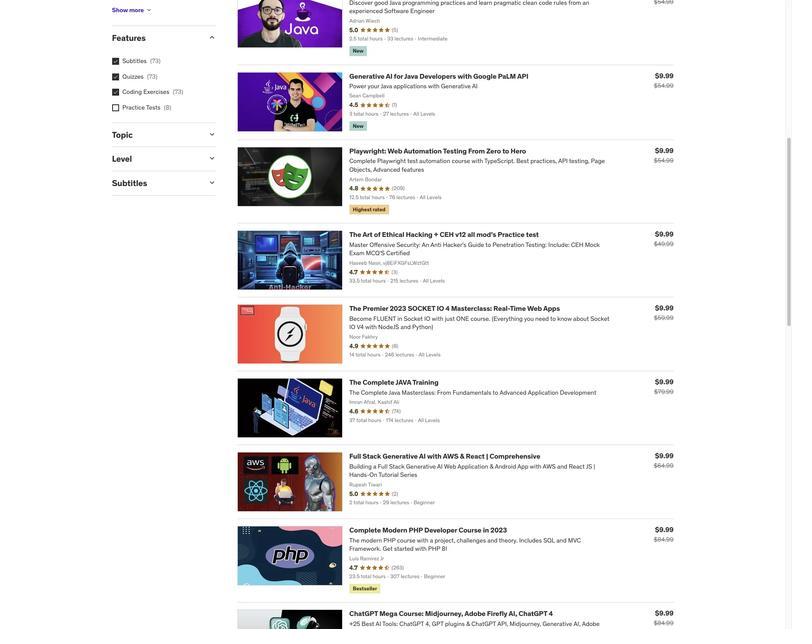 Task type: describe. For each thing, give the bounding box(es) containing it.
1 horizontal spatial web
[[527, 304, 542, 313]]

subtitles for subtitles (73)
[[122, 57, 147, 65]]

quizzes
[[122, 72, 144, 80]]

chatgpt mega course: midjourney, adobe firefly ai, chatgpt 4 link
[[349, 609, 553, 618]]

full
[[349, 452, 361, 461]]

2 vertical spatial (73)
[[173, 88, 183, 96]]

testing
[[443, 147, 467, 155]]

training
[[412, 378, 439, 387]]

subtitles (73)
[[122, 57, 161, 65]]

ethical
[[382, 230, 404, 239]]

api
[[517, 72, 528, 80]]

0 vertical spatial ai
[[386, 72, 392, 80]]

1 horizontal spatial 4
[[549, 609, 553, 618]]

mega
[[379, 609, 397, 618]]

xsmall image for practice
[[112, 104, 119, 111]]

1 horizontal spatial with
[[458, 72, 472, 80]]

$64.99
[[654, 462, 674, 470]]

1 vertical spatial 2023
[[490, 526, 507, 534]]

topic button
[[112, 129, 201, 140]]

level
[[112, 154, 132, 164]]

hero
[[511, 147, 526, 155]]

1 vertical spatial generative
[[383, 452, 418, 461]]

practice tests (8)
[[122, 103, 171, 111]]

premier
[[363, 304, 388, 313]]

adobe
[[465, 609, 486, 618]]

|
[[486, 452, 488, 461]]

+
[[434, 230, 438, 239]]

automation
[[404, 147, 442, 155]]

small image for topic
[[208, 130, 216, 138]]

$84.99 for complete modern php developer course in 2023
[[654, 536, 674, 544]]

aws
[[443, 452, 459, 461]]

generative ai for java developers with google palm api
[[349, 72, 528, 80]]

17+ hours
[[122, 4, 150, 12]]

to
[[502, 147, 509, 155]]

the premier 2023 socket io 4 masterclass: real-time web apps link
[[349, 304, 560, 313]]

xsmall image for coding
[[112, 89, 119, 96]]

firefly
[[487, 609, 507, 618]]

$9.99 for full stack generative ai with aws & react | comprehensive
[[655, 451, 674, 460]]

0 vertical spatial 2023
[[390, 304, 406, 313]]

react
[[466, 452, 485, 461]]

xsmall image for subtitles
[[112, 58, 119, 65]]

mod's
[[476, 230, 496, 239]]

in
[[483, 526, 489, 534]]

1 vertical spatial with
[[427, 452, 442, 461]]

io
[[437, 304, 444, 313]]

17+
[[122, 4, 132, 12]]

art
[[363, 230, 373, 239]]

the art of ethical hacking + ceh v12 all mod's practice test
[[349, 230, 539, 239]]

comprehensive
[[490, 452, 540, 461]]

complete modern php developer course in 2023 link
[[349, 526, 507, 534]]

course
[[459, 526, 482, 534]]

zero
[[486, 147, 501, 155]]

$9.99 $84.99 for complete modern php developer course in 2023
[[654, 525, 674, 544]]

show
[[112, 6, 128, 14]]

quizzes (73)
[[122, 72, 157, 80]]

0 vertical spatial generative
[[349, 72, 385, 80]]

the complete java training
[[349, 378, 439, 387]]

(73) for subtitles (73)
[[150, 57, 161, 65]]

$9.99 $54.99 for generative ai for java developers with google palm api
[[654, 71, 674, 89]]

1 chatgpt from the left
[[349, 609, 378, 618]]

$49.99
[[654, 240, 674, 248]]

small image for level
[[208, 154, 216, 163]]

the art of ethical hacking + ceh v12 all mod's practice test link
[[349, 230, 539, 239]]

ceh
[[440, 230, 454, 239]]

show more
[[112, 6, 144, 14]]

all
[[467, 230, 475, 239]]

course:
[[399, 609, 424, 618]]

exercises
[[143, 88, 169, 96]]

of
[[374, 230, 380, 239]]

$9.99 for the art of ethical hacking + ceh v12 all mod's practice test
[[655, 230, 674, 238]]

the complete java training link
[[349, 378, 439, 387]]

ai,
[[509, 609, 517, 618]]

show more button
[[112, 1, 153, 19]]

topic
[[112, 129, 133, 140]]

midjourney,
[[425, 609, 463, 618]]

playwright:
[[349, 147, 386, 155]]

xsmall image inside show more button
[[146, 7, 153, 14]]

(73) for quizzes (73)
[[147, 72, 157, 80]]



Task type: locate. For each thing, give the bounding box(es) containing it.
$9.99 for chatgpt mega course: midjourney, adobe firefly ai, chatgpt 4
[[655, 609, 674, 618]]

1 $9.99 $54.99 from the top
[[654, 71, 674, 89]]

complete left java
[[363, 378, 394, 387]]

subtitles button
[[112, 178, 201, 188]]

developers
[[420, 72, 456, 80]]

the
[[349, 230, 361, 239], [349, 304, 361, 313], [349, 378, 361, 387]]

$9.99 for complete modern php developer course in 2023
[[655, 525, 674, 534]]

web right time
[[527, 304, 542, 313]]

the for the premier 2023 socket io 4 masterclass: real-time web apps
[[349, 304, 361, 313]]

small image
[[208, 130, 216, 138], [208, 154, 216, 163]]

chatgpt right the ai,
[[519, 609, 547, 618]]

ai left "for"
[[386, 72, 392, 80]]

0 vertical spatial small image
[[208, 33, 216, 42]]

1 $54.99 from the top
[[654, 82, 674, 89]]

$9.99 $54.99 for playwright: web automation testing from zero to hero
[[654, 146, 674, 164]]

2 small image from the top
[[208, 178, 216, 187]]

1 vertical spatial small image
[[208, 178, 216, 187]]

1 horizontal spatial chatgpt
[[519, 609, 547, 618]]

1 vertical spatial xsmall image
[[112, 104, 119, 111]]

the premier 2023 socket io 4 masterclass: real-time web apps
[[349, 304, 560, 313]]

$9.99 for playwright: web automation testing from zero to hero
[[655, 146, 674, 155]]

developer
[[424, 526, 457, 534]]

0 vertical spatial xsmall image
[[112, 89, 119, 96]]

(73) right exercises
[[173, 88, 183, 96]]

generative left "for"
[[349, 72, 385, 80]]

0 vertical spatial complete
[[363, 378, 394, 387]]

4 right io
[[446, 304, 450, 313]]

$9.99 $59.99
[[654, 304, 674, 322]]

from
[[468, 147, 485, 155]]

0 vertical spatial $9.99 $84.99
[[654, 525, 674, 544]]

with left google at the top right of page
[[458, 72, 472, 80]]

2 $9.99 $84.99 from the top
[[654, 609, 674, 627]]

$9.99 $49.99
[[654, 230, 674, 248]]

small image
[[208, 33, 216, 42], [208, 178, 216, 187]]

2 xsmall image from the top
[[112, 104, 119, 111]]

small image for features
[[208, 33, 216, 42]]

1 vertical spatial practice
[[498, 230, 525, 239]]

1 small image from the top
[[208, 33, 216, 42]]

0 vertical spatial with
[[458, 72, 472, 80]]

(73)
[[150, 57, 161, 65], [147, 72, 157, 80], [173, 88, 183, 96]]

1 vertical spatial xsmall image
[[112, 58, 119, 65]]

the for the art of ethical hacking + ceh v12 all mod's practice test
[[349, 230, 361, 239]]

tests
[[146, 103, 160, 111]]

xsmall image right more at the left top
[[146, 7, 153, 14]]

1 small image from the top
[[208, 130, 216, 138]]

masterclass:
[[451, 304, 492, 313]]

0 vertical spatial subtitles
[[122, 57, 147, 65]]

test
[[526, 230, 539, 239]]

$54.99 for playwright: web automation testing from zero to hero
[[654, 157, 674, 164]]

$9.99 inside $9.99 $64.99
[[655, 451, 674, 460]]

$9.99 inside the $9.99 $49.99
[[655, 230, 674, 238]]

v12
[[455, 230, 466, 239]]

0 vertical spatial practice
[[122, 103, 145, 111]]

generative
[[349, 72, 385, 80], [383, 452, 418, 461]]

4
[[446, 304, 450, 313], [549, 609, 553, 618]]

with
[[458, 72, 472, 80], [427, 452, 442, 461]]

0 horizontal spatial chatgpt
[[349, 609, 378, 618]]

1 vertical spatial complete
[[349, 526, 381, 534]]

java
[[396, 378, 411, 387]]

1 $84.99 from the top
[[654, 536, 674, 544]]

real-
[[493, 304, 510, 313]]

$9.99 $84.99 for chatgpt mega course: midjourney, adobe firefly ai, chatgpt 4
[[654, 609, 674, 627]]

2 vertical spatial the
[[349, 378, 361, 387]]

1 horizontal spatial practice
[[498, 230, 525, 239]]

features
[[112, 33, 146, 43]]

$9.99 $84.99
[[654, 525, 674, 544], [654, 609, 674, 627]]

(73) up quizzes (73)
[[150, 57, 161, 65]]

6 $9.99 from the top
[[655, 451, 674, 460]]

$9.99 $79.99
[[654, 378, 674, 396]]

1 vertical spatial the
[[349, 304, 361, 313]]

2 $84.99 from the top
[[654, 619, 674, 627]]

playwright: web automation testing from zero to hero
[[349, 147, 526, 155]]

8 $9.99 from the top
[[655, 609, 674, 618]]

playwright: web automation testing from zero to hero link
[[349, 147, 526, 155]]

1 xsmall image from the top
[[112, 89, 119, 96]]

$84.99
[[654, 536, 674, 544], [654, 619, 674, 627]]

2023 right premier at the top of the page
[[390, 304, 406, 313]]

xsmall image left subtitles (73)
[[112, 58, 119, 65]]

generative right stack
[[383, 452, 418, 461]]

php
[[409, 526, 423, 534]]

2 the from the top
[[349, 304, 361, 313]]

0 vertical spatial small image
[[208, 130, 216, 138]]

$59.99
[[654, 314, 674, 322]]

chatgpt mega course: midjourney, adobe firefly ai, chatgpt 4
[[349, 609, 553, 618]]

$9.99 $54.99
[[654, 71, 674, 89], [654, 146, 674, 164]]

0 vertical spatial $9.99 $54.99
[[654, 71, 674, 89]]

2023 right in at the bottom right of the page
[[490, 526, 507, 534]]

web right "playwright:" at the left top of the page
[[388, 147, 402, 155]]

0 horizontal spatial with
[[427, 452, 442, 461]]

complete
[[363, 378, 394, 387], [349, 526, 381, 534]]

$9.99 for generative ai for java developers with google palm api
[[655, 71, 674, 80]]

0 vertical spatial $84.99
[[654, 536, 674, 544]]

xsmall image left quizzes
[[112, 73, 119, 80]]

ai left aws
[[419, 452, 426, 461]]

for
[[394, 72, 403, 80]]

$79.99
[[654, 388, 674, 396]]

0 vertical spatial $54.99
[[654, 82, 674, 89]]

1 vertical spatial 4
[[549, 609, 553, 618]]

7 $9.99 from the top
[[655, 525, 674, 534]]

palm
[[498, 72, 516, 80]]

small image for subtitles
[[208, 178, 216, 187]]

3 the from the top
[[349, 378, 361, 387]]

google
[[473, 72, 497, 80]]

1 vertical spatial $9.99 $54.99
[[654, 146, 674, 164]]

0 vertical spatial xsmall image
[[146, 7, 153, 14]]

3 $9.99 from the top
[[655, 230, 674, 238]]

xsmall image left coding
[[112, 89, 119, 96]]

2 $9.99 from the top
[[655, 146, 674, 155]]

$84.99 for chatgpt mega course: midjourney, adobe firefly ai, chatgpt 4
[[654, 619, 674, 627]]

0 vertical spatial the
[[349, 230, 361, 239]]

apps
[[543, 304, 560, 313]]

chatgpt
[[349, 609, 378, 618], [519, 609, 547, 618]]

socket
[[408, 304, 435, 313]]

java
[[404, 72, 418, 80]]

$9.99 inside $9.99 $79.99
[[655, 378, 674, 386]]

full stack generative ai with aws & react | comprehensive
[[349, 452, 540, 461]]

0 horizontal spatial practice
[[122, 103, 145, 111]]

xsmall image up topic
[[112, 104, 119, 111]]

subtitles
[[122, 57, 147, 65], [112, 178, 147, 188]]

more
[[129, 6, 144, 14]]

stack
[[362, 452, 381, 461]]

1 vertical spatial ai
[[419, 452, 426, 461]]

2 chatgpt from the left
[[519, 609, 547, 618]]

1 the from the top
[[349, 230, 361, 239]]

$9.99 for the premier 2023 socket io 4 masterclass: real-time web apps
[[655, 304, 674, 312]]

2 small image from the top
[[208, 154, 216, 163]]

2 $54.99 from the top
[[654, 157, 674, 164]]

1 $9.99 $84.99 from the top
[[654, 525, 674, 544]]

0 horizontal spatial ai
[[386, 72, 392, 80]]

2 vertical spatial xsmall image
[[112, 73, 119, 80]]

modern
[[382, 526, 407, 534]]

0 vertical spatial 4
[[446, 304, 450, 313]]

subtitles up quizzes
[[122, 57, 147, 65]]

full stack generative ai with aws & react | comprehensive link
[[349, 452, 540, 461]]

4 $9.99 from the top
[[655, 304, 674, 312]]

$9.99
[[655, 71, 674, 80], [655, 146, 674, 155], [655, 230, 674, 238], [655, 304, 674, 312], [655, 378, 674, 386], [655, 451, 674, 460], [655, 525, 674, 534], [655, 609, 674, 618]]

1 vertical spatial web
[[527, 304, 542, 313]]

1 vertical spatial $9.99 $84.99
[[654, 609, 674, 627]]

subtitles down level
[[112, 178, 147, 188]]

chatgpt left mega
[[349, 609, 378, 618]]

(8)
[[164, 103, 171, 111]]

1 vertical spatial $84.99
[[654, 619, 674, 627]]

xsmall image for quizzes
[[112, 73, 119, 80]]

hacking
[[406, 230, 433, 239]]

level button
[[112, 154, 201, 164]]

xsmall image
[[146, 7, 153, 14], [112, 58, 119, 65], [112, 73, 119, 80]]

1 vertical spatial small image
[[208, 154, 216, 163]]

5 $9.99 from the top
[[655, 378, 674, 386]]

0 horizontal spatial 2023
[[390, 304, 406, 313]]

1 horizontal spatial ai
[[419, 452, 426, 461]]

1 vertical spatial (73)
[[147, 72, 157, 80]]

features button
[[112, 33, 201, 43]]

1 vertical spatial subtitles
[[112, 178, 147, 188]]

2 $9.99 $54.99 from the top
[[654, 146, 674, 164]]

$9.99 for the complete java training
[[655, 378, 674, 386]]

with left aws
[[427, 452, 442, 461]]

time
[[510, 304, 526, 313]]

0 vertical spatial (73)
[[150, 57, 161, 65]]

$9.99 inside the $9.99 $59.99
[[655, 304, 674, 312]]

practice down coding
[[122, 103, 145, 111]]

practice left 'test'
[[498, 230, 525, 239]]

coding
[[122, 88, 142, 96]]

subtitles for subtitles
[[112, 178, 147, 188]]

the for the complete java training
[[349, 378, 361, 387]]

1 horizontal spatial 2023
[[490, 526, 507, 534]]

1 vertical spatial $54.99
[[654, 157, 674, 164]]

0 vertical spatial web
[[388, 147, 402, 155]]

1 $9.99 from the top
[[655, 71, 674, 80]]

practice
[[122, 103, 145, 111], [498, 230, 525, 239]]

hours
[[133, 4, 150, 12]]

complete modern php developer course in 2023
[[349, 526, 507, 534]]

generative ai for java developers with google palm api link
[[349, 72, 528, 80]]

4 right the ai,
[[549, 609, 553, 618]]

xsmall image
[[112, 89, 119, 96], [112, 104, 119, 111]]

complete left modern
[[349, 526, 381, 534]]

&
[[460, 452, 464, 461]]

(73) up coding exercises (73)
[[147, 72, 157, 80]]

2023
[[390, 304, 406, 313], [490, 526, 507, 534]]

coding exercises (73)
[[122, 88, 183, 96]]

$54.99 for generative ai for java developers with google palm api
[[654, 82, 674, 89]]

0 horizontal spatial 4
[[446, 304, 450, 313]]

0 horizontal spatial web
[[388, 147, 402, 155]]

$9.99 $64.99
[[654, 451, 674, 470]]



Task type: vqa. For each thing, say whether or not it's contained in the screenshot.


